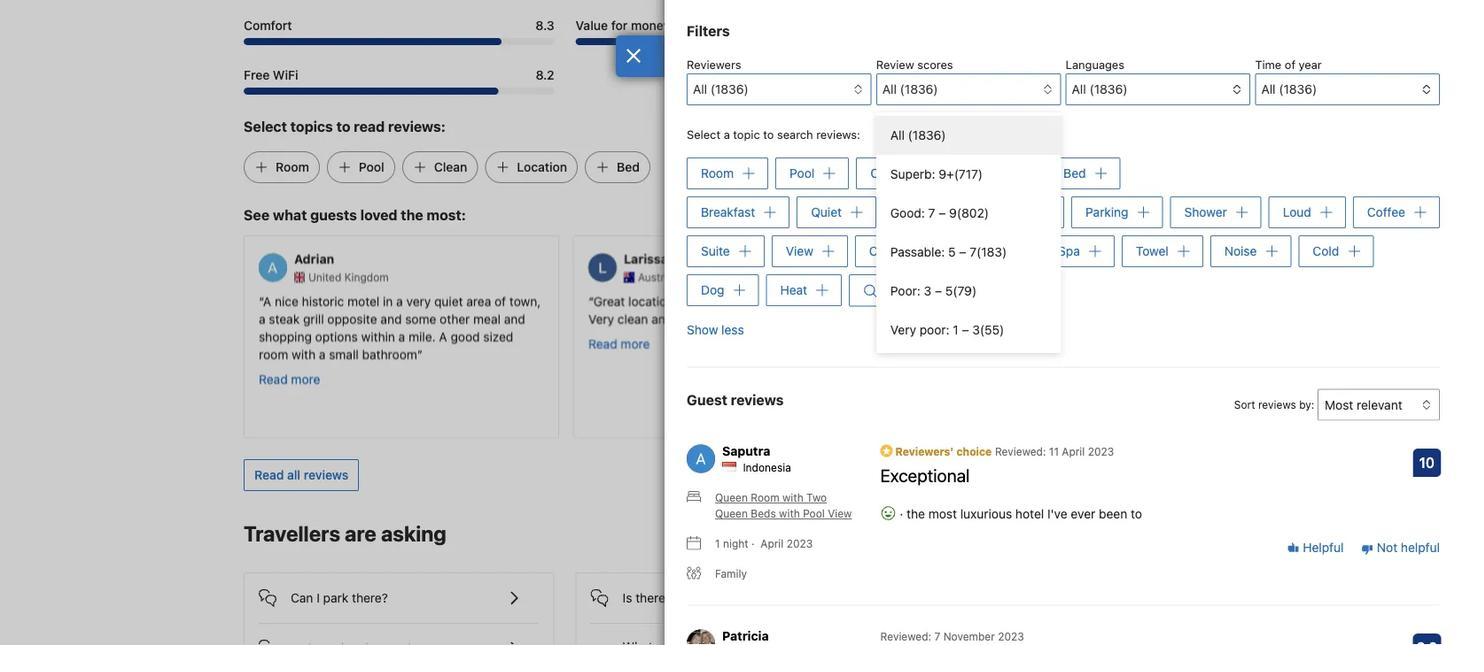 Task type: vqa. For each thing, say whether or not it's contained in the screenshot.
the See availability
no



Task type: locate. For each thing, give the bounding box(es) containing it.
7 inside list of reviews region
[[934, 631, 940, 643]]

april right "11"
[[1062, 446, 1085, 458]]

all (1836) button for review scores
[[876, 74, 1061, 105]]

all (1836) button down scores
[[876, 74, 1061, 105]]

mile.
[[409, 329, 436, 344]]

1 horizontal spatial 1
[[953, 323, 958, 338]]

location,
[[628, 294, 677, 308]]

– left (79) at the top right
[[935, 284, 942, 299]]

heat
[[780, 283, 807, 298]]

parking
[[1086, 205, 1128, 220]]

a left "steak"
[[259, 311, 265, 326]]

all down time
[[1261, 82, 1276, 97]]

0 horizontal spatial good
[[451, 329, 480, 344]]

to right been
[[1131, 507, 1142, 522]]

" for great location,  just south of downtown area. very clean and comfortable.
[[588, 294, 593, 308]]

select
[[244, 118, 287, 135], [687, 128, 720, 141]]

– left "(55)"
[[962, 323, 969, 338]]

9+
[[939, 167, 954, 182]]

clean
[[434, 160, 467, 174], [870, 166, 903, 181]]

good inside the "" retro hotel with a good vibe. a great pool (which was too hot tbh)"
[[1029, 294, 1058, 308]]

by:
[[1299, 399, 1314, 411]]

read for great location,  just south of downtown area. very clean and comfortable.
[[588, 336, 617, 351]]

of inside filter reviews "region"
[[1285, 58, 1295, 71]]

0 horizontal spatial more
[[291, 372, 320, 386]]

0 horizontal spatial 1
[[715, 538, 720, 551]]

loved
[[360, 207, 397, 224]]

2 horizontal spatial all (1836) button
[[1066, 74, 1250, 105]]

1 vertical spatial queen
[[715, 508, 748, 520]]

2023 down queen room with two queen beds with pool view
[[787, 538, 813, 551]]

read more for great location,  just south of downtown area. very clean and comfortable.
[[588, 336, 650, 351]]

1 horizontal spatial all (1836) button
[[876, 74, 1061, 105]]

to left read
[[336, 118, 350, 135]]

0 vertical spatial 3
[[924, 284, 931, 299]]

read more down '(which'
[[918, 336, 979, 351]]

0 horizontal spatial "
[[417, 347, 423, 361]]

and down in
[[380, 311, 402, 326]]

saputra
[[722, 444, 770, 458]]

–
[[939, 206, 946, 221], [959, 245, 966, 260], [935, 284, 942, 299], [962, 323, 969, 338]]

read more for retro hotel with a good vibe. a great pool (which was too hot tbh)
[[918, 336, 979, 351]]

some
[[405, 311, 436, 326]]

select left topic
[[687, 128, 720, 141]]

wifi
[[273, 68, 298, 82]]

0 vertical spatial april
[[1062, 446, 1085, 458]]

1 horizontal spatial to
[[763, 128, 774, 141]]

read down '(which'
[[918, 336, 947, 351]]

read more button for retro hotel with a good vibe. a great pool (which was too hot tbh)
[[918, 335, 979, 353]]

0 horizontal spatial a
[[263, 294, 271, 308]]

1 horizontal spatial 3
[[972, 323, 980, 338]]

good down other
[[451, 329, 480, 344]]

(79)
[[953, 284, 977, 299]]

less
[[721, 322, 744, 337]]

there
[[636, 591, 665, 606]]

3 and from the left
[[651, 311, 673, 326]]

scored 10 element
[[1413, 449, 1441, 477]]

hotel
[[958, 294, 988, 308]]

reviewed: for reviewed: 7 november 2023
[[880, 631, 931, 643]]

a inside button
[[669, 591, 675, 606]]

2 horizontal spatial of
[[1285, 58, 1295, 71]]

5 left hotel
[[945, 284, 953, 299]]

quiet
[[811, 205, 842, 220]]

2023 for reviewed: 7 november 2023
[[998, 631, 1024, 643]]

all (1836) for reviewers
[[693, 82, 749, 97]]

shower
[[1184, 205, 1227, 220]]

0 horizontal spatial select
[[244, 118, 287, 135]]

5 right passable:
[[948, 245, 956, 260]]

– left "toilet"
[[959, 245, 966, 260]]

0 horizontal spatial april
[[761, 538, 784, 551]]

0 vertical spatial view
[[786, 244, 813, 259]]

read for a nice historic motel in a very quiet area of town, a steak grill opposite and some other meal and shopping options within a mile. a good sized room with a small bathroom
[[259, 372, 288, 386]]

claude luxembourg
[[953, 252, 1030, 283]]

1 horizontal spatial view
[[828, 508, 852, 520]]

claude
[[953, 252, 996, 266]]

1 inside list of reviews region
[[715, 538, 720, 551]]

1 vertical spatial 7
[[970, 245, 977, 260]]

with right beds
[[779, 508, 800, 520]]

reviewers
[[687, 58, 741, 71]]

all (1836) button for languages
[[1066, 74, 1250, 105]]

reviewed: 11 april 2023
[[995, 446, 1114, 458]]

and inside " great location,  just south of downtown area. very clean and comfortable.
[[651, 311, 673, 326]]

1 all (1836) button from the left
[[687, 74, 871, 105]]

0 horizontal spatial and
[[380, 311, 402, 326]]

area.
[[817, 294, 846, 308]]

2 all (1836) button from the left
[[876, 74, 1061, 105]]

reviewed: left november
[[880, 631, 931, 643]]

2 horizontal spatial read more
[[918, 336, 979, 351]]

read more button down clean
[[588, 335, 650, 353]]

0 horizontal spatial clean
[[434, 160, 467, 174]]

read more down "room"
[[259, 372, 320, 386]]

1 vertical spatial 2023
[[787, 538, 813, 551]]

all down 'reviewers'
[[693, 82, 707, 97]]

all (1836) down languages
[[1072, 82, 1127, 97]]

and down location,
[[651, 311, 673, 326]]

1 horizontal spatial of
[[740, 294, 752, 308]]

1 vertical spatial reviewed:
[[880, 631, 931, 643]]

2 " from the left
[[588, 294, 593, 308]]

very inside " great location,  just south of downtown area. very clean and comfortable.
[[588, 311, 614, 326]]

1 horizontal spatial reviews:
[[816, 128, 860, 141]]

0 horizontal spatial "
[[259, 294, 263, 308]]

0 vertical spatial 2023
[[1088, 446, 1114, 458]]

clean
[[618, 311, 648, 326]]

a up hot
[[1019, 294, 1025, 308]]

bathroom
[[898, 205, 953, 220]]

april down beds
[[761, 538, 784, 551]]

and
[[380, 311, 402, 326], [504, 311, 525, 326], [651, 311, 673, 326]]

can i park there? button
[[259, 574, 539, 610]]

more down clean
[[621, 336, 650, 351]]

1 vertical spatial good
[[451, 329, 480, 344]]

2 and from the left
[[504, 311, 525, 326]]

reviewed: for reviewed: 11 april 2023
[[995, 446, 1046, 458]]

very
[[588, 311, 614, 326], [890, 323, 916, 338]]

0 vertical spatial queen
[[715, 492, 748, 504]]

all (1836) down 'reviewers'
[[693, 82, 749, 97]]

the right loved
[[401, 207, 423, 224]]

1
[[953, 323, 958, 338], [715, 538, 720, 551]]

comfortable.
[[676, 311, 747, 326]]

(1836)
[[711, 82, 749, 97], [900, 82, 938, 97], [1089, 82, 1127, 97], [1279, 82, 1317, 97], [908, 128, 946, 143]]

other
[[440, 311, 470, 326]]

small
[[329, 347, 359, 361]]

2023
[[1088, 446, 1114, 458], [787, 538, 813, 551], [998, 631, 1024, 643]]

superb:
[[890, 167, 935, 182]]

a left topic
[[724, 128, 730, 141]]

view right beds
[[828, 508, 852, 520]]

united kingdom
[[308, 271, 389, 283]]

a right vibe.
[[1092, 294, 1101, 308]]

(1836) down 'reviewers'
[[711, 82, 749, 97]]

3 left too
[[972, 323, 980, 338]]

0 horizontal spatial all (1836) button
[[687, 74, 871, 105]]

reviews right all
[[304, 468, 348, 483]]

all (1836)
[[693, 82, 749, 97], [882, 82, 938, 97], [1072, 82, 1127, 97], [1261, 82, 1317, 97], [890, 128, 946, 143]]

travellers
[[244, 522, 340, 547]]

all (1836) down review scores
[[882, 82, 938, 97]]

2 horizontal spatial "
[[918, 294, 924, 308]]

all (1836) button up select a topic to search reviews:
[[687, 74, 871, 105]]

all (1836) down time of year
[[1261, 82, 1317, 97]]

reviewed: 7 november 2023
[[880, 631, 1024, 643]]

1 horizontal spatial the
[[907, 507, 925, 522]]

(1836) for review scores
[[900, 82, 938, 97]]

(1836) for languages
[[1089, 82, 1127, 97]]

united kingdom image
[[294, 272, 305, 283]]

0 horizontal spatial reviews:
[[388, 118, 446, 135]]

all for time of year
[[1261, 82, 1276, 97]]

2 horizontal spatial to
[[1131, 507, 1142, 522]]

languages
[[1066, 58, 1124, 71]]

0 horizontal spatial view
[[786, 244, 813, 259]]

of left year
[[1285, 58, 1295, 71]]

3
[[924, 284, 931, 299], [972, 323, 980, 338]]

1 horizontal spatial reviews
[[731, 391, 784, 408]]

1 horizontal spatial and
[[504, 311, 525, 326]]

0 vertical spatial 1
[[953, 323, 958, 338]]

all (1836) up superb:
[[890, 128, 946, 143]]

7 for november
[[934, 631, 940, 643]]

0 horizontal spatial very
[[588, 311, 614, 326]]

room up beds
[[751, 492, 779, 504]]

1 vertical spatial april
[[761, 538, 784, 551]]

a
[[263, 294, 271, 308], [1092, 294, 1101, 308], [439, 329, 447, 344]]

3 right poor: on the right top of the page
[[924, 284, 931, 299]]

0 horizontal spatial 2023
[[787, 538, 813, 551]]

to right topic
[[763, 128, 774, 141]]

3 " from the left
[[918, 294, 924, 308]]

(1836) inside button
[[1279, 82, 1317, 97]]

1 vertical spatial "
[[417, 347, 423, 361]]

2 horizontal spatial a
[[1092, 294, 1101, 308]]

"
[[747, 311, 753, 326], [417, 347, 423, 361]]

a left spa?
[[669, 591, 675, 606]]

is there a spa? button
[[591, 574, 871, 610]]

spa?
[[679, 591, 706, 606]]

most:
[[427, 207, 466, 224]]

location
[[517, 160, 567, 174], [959, 166, 1008, 181]]

free wifi
[[244, 68, 298, 82]]

" down mile.
[[417, 347, 423, 361]]

with inside the "" retro hotel with a good vibe. a great pool (which was too hot tbh)"
[[991, 294, 1015, 308]]

1 vertical spatial view
[[828, 508, 852, 520]]

(1836) for reviewers
[[711, 82, 749, 97]]

all (1836) inside button
[[1261, 82, 1317, 97]]

0 horizontal spatial read more button
[[259, 370, 320, 388]]

passable:
[[890, 245, 945, 260]]

a left 'nice'
[[263, 294, 271, 308]]

the
[[401, 207, 423, 224], [907, 507, 925, 522]]

of
[[1285, 58, 1295, 71], [494, 294, 506, 308], [740, 294, 752, 308]]

0 horizontal spatial ·
[[751, 538, 755, 551]]

good up tbh)
[[1029, 294, 1058, 308]]

very left poor:
[[890, 323, 916, 338]]

room up breakfast
[[701, 166, 734, 181]]

0 vertical spatial "
[[747, 311, 753, 326]]

of right south on the top of page
[[740, 294, 752, 308]]

reviews: down free wifi 8.2 meter
[[388, 118, 446, 135]]

1 horizontal spatial ·
[[900, 507, 903, 522]]

" right less
[[747, 311, 753, 326]]

· right night
[[751, 538, 755, 551]]

– for 5
[[959, 245, 966, 260]]

1 horizontal spatial room
[[701, 166, 734, 181]]

1 horizontal spatial read more button
[[588, 335, 650, 353]]

select left topics
[[244, 118, 287, 135]]

a inside the "" retro hotel with a good vibe. a great pool (which was too hot tbh)"
[[1019, 294, 1025, 308]]

clean up good: on the right top
[[870, 166, 903, 181]]

all for review scores
[[882, 82, 897, 97]]

queen
[[715, 492, 748, 504], [715, 508, 748, 520]]

2 horizontal spatial read more button
[[918, 335, 979, 353]]

room down topics
[[276, 160, 309, 174]]

reviewers'
[[895, 446, 954, 458]]

1 horizontal spatial 2023
[[998, 631, 1024, 643]]

· the most luxurious hotel i've ever been to
[[896, 507, 1142, 522]]

0 horizontal spatial the
[[401, 207, 423, 224]]

1 left was
[[953, 323, 958, 338]]

" inside the "" retro hotel with a good vibe. a great pool (which was too hot tbh)"
[[918, 294, 924, 308]]

more down shopping
[[291, 372, 320, 386]]

reviewed: left "11"
[[995, 446, 1046, 458]]

1 vertical spatial the
[[907, 507, 925, 522]]

all down languages
[[1072, 82, 1086, 97]]

read more button down '(which'
[[918, 335, 979, 353]]

read down "room"
[[259, 372, 288, 386]]

very down great
[[588, 311, 614, 326]]

" inside " a nice historic motel in a very quiet area of town, a steak grill opposite and some other meal and shopping options within a mile. a good sized room with a small bathroom
[[259, 294, 263, 308]]

1 horizontal spatial april
[[1062, 446, 1085, 458]]

more
[[621, 336, 650, 351], [950, 336, 979, 351], [291, 372, 320, 386]]

more down was
[[950, 336, 979, 351]]

spa
[[1058, 244, 1080, 259]]

more for great location,  just south of downtown area. very clean and comfortable.
[[621, 336, 650, 351]]

all down review
[[882, 82, 897, 97]]

2 horizontal spatial and
[[651, 311, 673, 326]]

1 horizontal spatial more
[[621, 336, 650, 351]]

good inside " a nice historic motel in a very quiet area of town, a steak grill opposite and some other meal and shopping options within a mile. a good sized room with a small bathroom
[[451, 329, 480, 344]]

read all reviews
[[254, 468, 348, 483]]

pool inside queen room with two queen beds with pool view
[[803, 508, 825, 520]]

read down great
[[588, 336, 617, 351]]

with down shopping
[[292, 347, 315, 361]]

0 horizontal spatial reviews
[[304, 468, 348, 483]]

1 vertical spatial 1
[[715, 538, 720, 551]]

of right the area
[[494, 294, 506, 308]]

read more button for great location,  just south of downtown area. very clean and comfortable.
[[588, 335, 650, 353]]

topics
[[290, 118, 333, 135]]

(1836) down time of year
[[1279, 82, 1317, 97]]

read left all
[[254, 468, 284, 483]]

all for reviewers
[[693, 82, 707, 97]]

2 horizontal spatial reviews
[[1258, 399, 1296, 411]]

1 horizontal spatial reviewed:
[[995, 446, 1046, 458]]

0 horizontal spatial of
[[494, 294, 506, 308]]

1 horizontal spatial select
[[687, 128, 720, 141]]

1 left night
[[715, 538, 720, 551]]

what
[[273, 207, 307, 224]]

read more for a nice historic motel in a very quiet area of town, a steak grill opposite and some other meal and shopping options within a mile. a good sized room with a small bathroom
[[259, 372, 320, 386]]

1 horizontal spatial good
[[1029, 294, 1058, 308]]

(1836) down review scores
[[900, 82, 938, 97]]

meal
[[473, 311, 501, 326]]

reviews: right search
[[816, 128, 860, 141]]

grill
[[303, 311, 324, 326]]

view inside queen room with two queen beds with pool view
[[828, 508, 852, 520]]

1 night · april 2023
[[715, 538, 813, 551]]

0 vertical spatial reviewed:
[[995, 446, 1046, 458]]

· left the most
[[900, 507, 903, 522]]

view up the heat
[[786, 244, 813, 259]]

value for money 8.1 meter
[[576, 38, 886, 45]]

clean up most:
[[434, 160, 467, 174]]

" left location,
[[588, 294, 593, 308]]

" inside " great location,  just south of downtown area. very clean and comfortable.
[[588, 294, 593, 308]]

2023 right "11"
[[1088, 446, 1114, 458]]

a left mile.
[[398, 329, 405, 344]]

" up '(which'
[[918, 294, 924, 308]]

reviews right guest
[[731, 391, 784, 408]]

all
[[287, 468, 300, 483]]

2 horizontal spatial more
[[950, 336, 979, 351]]

all (1836) button for reviewers
[[687, 74, 871, 105]]

read more button down "room"
[[259, 370, 320, 388]]

(802)
[[957, 206, 989, 221]]

pool down two
[[803, 508, 825, 520]]

1 vertical spatial 3
[[972, 323, 980, 338]]

a inside the "" retro hotel with a good vibe. a great pool (which was too hot tbh)"
[[1092, 294, 1101, 308]]

0 horizontal spatial 3
[[924, 284, 931, 299]]

patricia
[[722, 629, 769, 644]]

7
[[928, 206, 935, 221], [970, 245, 977, 260], [934, 631, 940, 643]]

with up too
[[991, 294, 1015, 308]]

and down town,
[[504, 311, 525, 326]]

all (1836) for languages
[[1072, 82, 1127, 97]]

australia image
[[624, 272, 634, 283]]

within
[[361, 329, 395, 344]]

2 horizontal spatial 2023
[[1088, 446, 1114, 458]]

1 horizontal spatial very
[[890, 323, 916, 338]]

all (1836) button down languages
[[1066, 74, 1250, 105]]

dog
[[701, 283, 724, 298]]

read more button
[[588, 335, 650, 353], [918, 335, 979, 353], [259, 370, 320, 388]]

1 horizontal spatial "
[[588, 294, 593, 308]]

a
[[724, 128, 730, 141], [396, 294, 403, 308], [1019, 294, 1025, 308], [259, 311, 265, 326], [398, 329, 405, 344], [319, 347, 326, 361], [669, 591, 675, 606]]

very inside filter reviews "region"
[[890, 323, 916, 338]]

3 all (1836) button from the left
[[1066, 74, 1250, 105]]

(1836) down languages
[[1089, 82, 1127, 97]]

reviews left "by:"
[[1258, 399, 1296, 411]]

a right in
[[396, 294, 403, 308]]

0 vertical spatial good
[[1029, 294, 1058, 308]]

1 horizontal spatial read more
[[588, 336, 650, 351]]

read more down clean
[[588, 336, 650, 351]]

time of year
[[1255, 58, 1322, 71]]

the left the most
[[907, 507, 925, 522]]

0 horizontal spatial read more
[[259, 372, 320, 386]]

2 vertical spatial 7
[[934, 631, 940, 643]]

" left 'nice'
[[259, 294, 263, 308]]

0 horizontal spatial reviewed:
[[880, 631, 931, 643]]

" great location,  just south of downtown area. very clean and comfortable.
[[588, 294, 846, 326]]

i
[[317, 591, 320, 606]]

(1836) for time of year
[[1279, 82, 1317, 97]]

0 vertical spatial 5
[[948, 245, 956, 260]]

2 horizontal spatial room
[[751, 492, 779, 504]]

1 " from the left
[[259, 294, 263, 308]]

all inside button
[[1261, 82, 1276, 97]]

not helpful button
[[1361, 540, 1440, 558]]

retro
[[924, 294, 954, 308]]

2023 right november
[[998, 631, 1024, 643]]

all
[[693, 82, 707, 97], [882, 82, 897, 97], [1072, 82, 1086, 97], [1261, 82, 1276, 97], [890, 128, 905, 143]]

2 vertical spatial 2023
[[998, 631, 1024, 643]]

a right mile.
[[439, 329, 447, 344]]

0 vertical spatial 7
[[928, 206, 935, 221]]

toilet
[[971, 244, 1002, 259]]



Task type: describe. For each thing, give the bounding box(es) containing it.
reviewers' choice
[[893, 446, 992, 458]]

all (1836) button
[[1255, 74, 1440, 105]]

night
[[723, 538, 748, 551]]

1 vertical spatial ·
[[751, 538, 755, 551]]

the inside list of reviews region
[[907, 507, 925, 522]]

room inside queen room with two queen beds with pool view
[[751, 492, 779, 504]]

sized
[[483, 329, 513, 344]]

money
[[631, 18, 670, 33]]

1 queen from the top
[[715, 492, 748, 504]]

is there a spa?
[[623, 591, 706, 606]]

noise
[[1224, 244, 1257, 259]]

0 vertical spatial ·
[[900, 507, 903, 522]]

(717)
[[954, 167, 983, 182]]

australia
[[638, 271, 682, 283]]

steak
[[269, 311, 300, 326]]

1 inside filter reviews "region"
[[953, 323, 958, 338]]

travellers are asking
[[244, 522, 446, 547]]

– for 3
[[935, 284, 942, 299]]

can i park there?
[[291, 591, 388, 606]]

options
[[315, 329, 358, 344]]

show less
[[687, 322, 744, 337]]

0 horizontal spatial bed
[[617, 160, 640, 174]]

2 queen from the top
[[715, 508, 748, 520]]

for
[[611, 18, 628, 33]]

exceptional
[[880, 465, 970, 486]]

" retro hotel with a good vibe. a great pool (which was too hot tbh)
[[918, 294, 1162, 326]]

1 and from the left
[[380, 311, 402, 326]]

motel
[[347, 294, 379, 308]]

more for retro hotel with a good vibe. a great pool (which was too hot tbh)
[[950, 336, 979, 351]]

great
[[593, 294, 625, 308]]

filters
[[687, 23, 730, 39]]

8.3
[[536, 18, 554, 33]]

year
[[1299, 58, 1322, 71]]

with inside " a nice historic motel in a very quiet area of town, a steak grill opposite and some other meal and shopping options within a mile. a good sized room with a small bathroom
[[292, 347, 315, 361]]

hotel
[[1015, 507, 1044, 522]]

more for a nice historic motel in a very quiet area of town, a steak grill opposite and some other meal and shopping options within a mile. a good sized room with a small bathroom
[[291, 372, 320, 386]]

comfort 8.3 meter
[[244, 38, 554, 45]]

select for select a topic to search reviews:
[[687, 128, 720, 141]]

queen room with two queen beds with pool view link
[[687, 490, 859, 522]]

good:
[[890, 206, 925, 221]]

reviews inside button
[[304, 468, 348, 483]]

show less button
[[687, 314, 744, 346]]

read for retro hotel with a good vibe. a great pool (which was too hot tbh)
[[918, 336, 947, 351]]

0 horizontal spatial to
[[336, 118, 350, 135]]

choice
[[957, 446, 992, 458]]

vibe.
[[1061, 294, 1089, 308]]

pool down search
[[790, 166, 815, 181]]

united
[[308, 271, 341, 283]]

time
[[1255, 58, 1281, 71]]

nice
[[275, 294, 298, 308]]

0 horizontal spatial room
[[276, 160, 309, 174]]

great
[[1104, 294, 1134, 308]]

list of reviews region
[[676, 421, 1451, 646]]

reviews for sort
[[1258, 399, 1296, 411]]

been
[[1099, 507, 1127, 522]]

loud
[[1283, 205, 1311, 220]]

all up superb:
[[890, 128, 905, 143]]

1 horizontal spatial a
[[439, 329, 447, 344]]

sort reviews by:
[[1234, 399, 1314, 411]]

was
[[959, 311, 982, 326]]

review
[[876, 58, 914, 71]]

(1836) up superb: 9+ (717)
[[908, 128, 946, 143]]

november
[[943, 631, 995, 643]]

0 horizontal spatial location
[[517, 160, 567, 174]]

are
[[345, 522, 376, 547]]

1 vertical spatial 5
[[945, 284, 953, 299]]

with left two
[[782, 492, 803, 504]]

too
[[985, 311, 1004, 326]]

guest reviews
[[687, 391, 784, 408]]

read
[[354, 118, 385, 135]]

comfort
[[244, 18, 292, 33]]

luxurious
[[960, 507, 1012, 522]]

luxembourg
[[968, 271, 1030, 283]]

pool down read
[[359, 160, 384, 174]]

park
[[323, 591, 348, 606]]

all (1836) link
[[876, 116, 1061, 155]]

superb: 9+ (717)
[[890, 167, 983, 182]]

read all reviews button
[[244, 460, 359, 492]]

a left small
[[319, 347, 326, 361]]

sort
[[1234, 399, 1255, 411]]

hot
[[1007, 311, 1026, 326]]

just
[[681, 294, 701, 308]]

opposite
[[327, 311, 377, 326]]

1 horizontal spatial "
[[747, 311, 753, 326]]

2023 for reviewed: 11 april 2023
[[1088, 446, 1114, 458]]

this is a carousel with rotating slides. it displays featured reviews of the property. use next and previous buttons to navigate. region
[[229, 228, 1233, 446]]

" for a nice historic motel in a very quiet area of town, a steak grill opposite and some other meal and shopping options within a mile. a good sized room with a small bathroom
[[259, 294, 263, 308]]

select for select topics to read reviews:
[[244, 118, 287, 135]]

suite
[[701, 244, 730, 259]]

all (1836) for review scores
[[882, 82, 938, 97]]

– for 7
[[939, 206, 946, 221]]

of inside " great location,  just south of downtown area. very clean and comfortable.
[[740, 294, 752, 308]]

11
[[1049, 446, 1059, 458]]

9
[[949, 206, 957, 221]]

all for languages
[[1072, 82, 1086, 97]]

shopping
[[259, 329, 312, 344]]

there?
[[352, 591, 388, 606]]

close image
[[626, 49, 642, 63]]

reviews for guest
[[731, 391, 784, 408]]

queen room with two queen beds with pool view
[[715, 492, 852, 520]]

7 for –
[[928, 206, 935, 221]]

cold
[[1313, 244, 1339, 259]]

helpful
[[1401, 541, 1440, 556]]

indonesia
[[743, 462, 791, 474]]

very poor: 1 – 3 (55)
[[890, 323, 1004, 338]]

(which
[[918, 311, 956, 326]]

not helpful
[[1373, 541, 1440, 556]]

search
[[777, 128, 813, 141]]

to inside list of reviews region
[[1131, 507, 1142, 522]]

(55)
[[980, 323, 1004, 338]]

larissa
[[624, 252, 668, 266]]

all (1836) for time of year
[[1261, 82, 1317, 97]]

room
[[259, 347, 288, 361]]

0 vertical spatial the
[[401, 207, 423, 224]]

1 horizontal spatial bed
[[1063, 166, 1086, 181]]

not
[[1377, 541, 1397, 556]]

select a topic to search reviews:
[[687, 128, 860, 141]]

is
[[623, 591, 632, 606]]

can
[[291, 591, 313, 606]]

of inside " a nice historic motel in a very quiet area of town, a steak grill opposite and some other meal and shopping options within a mile. a good sized room with a small bathroom
[[494, 294, 506, 308]]

1 horizontal spatial clean
[[870, 166, 903, 181]]

free wifi 8.2 meter
[[244, 88, 554, 95]]

beds
[[751, 508, 776, 520]]

breakfast
[[701, 205, 755, 220]]

guests
[[310, 207, 357, 224]]

value for money
[[576, 18, 670, 33]]

filter reviews region
[[687, 20, 1440, 354]]

1 horizontal spatial location
[[959, 166, 1008, 181]]

pool
[[1137, 294, 1162, 308]]

downtown
[[755, 294, 814, 308]]

read more button for a nice historic motel in a very quiet area of town, a steak grill opposite and some other meal and shopping options within a mile. a good sized room with a small bathroom
[[259, 370, 320, 388]]

good: 7 – 9 (802)
[[890, 206, 989, 221]]

free
[[244, 68, 270, 82]]

area
[[466, 294, 491, 308]]

kingdom
[[344, 271, 389, 283]]



